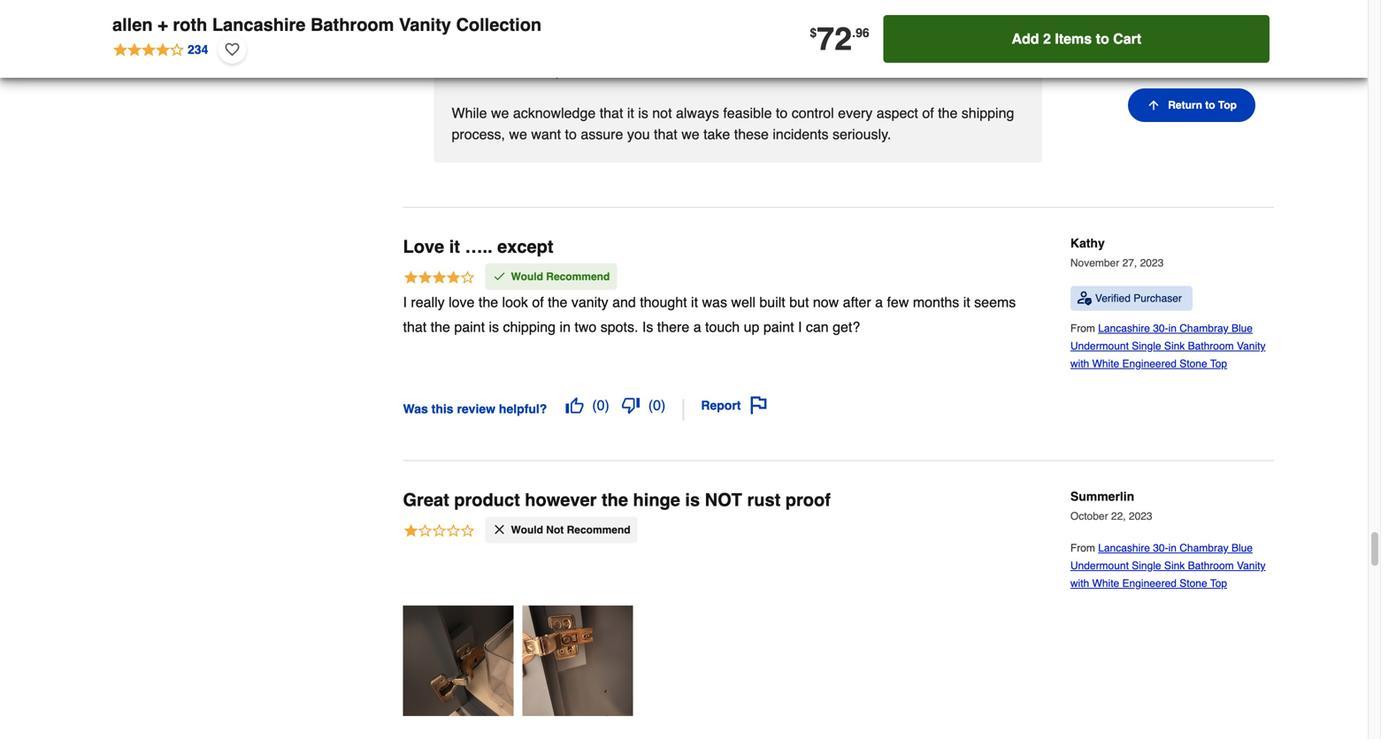 Task type: locate. For each thing, give the bounding box(es) containing it.
2 vertical spatial bathroom
[[1188, 560, 1234, 572]]

0 vertical spatial from
[[1070, 322, 1098, 335]]

0 vertical spatial engineered
[[1122, 358, 1177, 370]]

2 vertical spatial top
[[1210, 578, 1227, 590]]

return
[[1168, 99, 1202, 111]]

but
[[789, 294, 809, 311]]

1 stone from the top
[[1180, 358, 1207, 370]]

few
[[887, 294, 909, 311]]

however
[[525, 490, 597, 511]]

1 horizontal spatial i
[[798, 319, 802, 335]]

1 horizontal spatial ( 0 )
[[648, 397, 666, 414]]

thumb up image
[[566, 397, 583, 415]]

72
[[817, 21, 852, 57]]

would for however
[[511, 524, 543, 537]]

unexpected
[[525, 62, 598, 79]]

stone for 1st "lancashire 30-in chambray blue undermount single sink bathroom vanity with white engineered stone top" link from the bottom
[[1180, 578, 1207, 590]]

chambray
[[1180, 322, 1229, 335], [1180, 542, 1229, 555]]

single for 1st "lancashire 30-in chambray blue undermount single sink bathroom vanity with white engineered stone top" link from the bottom
[[1132, 560, 1161, 572]]

can
[[791, 0, 814, 15], [452, 62, 474, 79], [806, 319, 829, 335]]

1 vertical spatial recommend
[[567, 524, 630, 537]]

1 horizontal spatial during
[[930, 41, 969, 58]]

undermount down the verified
[[1070, 340, 1129, 353]]

items
[[1055, 31, 1092, 47]]

2023 for kathy
[[1140, 257, 1164, 269]]

from for 1st "lancashire 30-in chambray blue undermount single sink bathroom vanity with white engineered stone top" link from the bottom
[[1070, 542, 1098, 555]]

$ 72 . 96
[[810, 21, 869, 57]]

not
[[705, 490, 742, 511]]

lancashire down the verified
[[1098, 322, 1150, 335]]

0 horizontal spatial )
[[605, 397, 609, 414]]

the down really
[[431, 319, 450, 335]]

2 would from the top
[[511, 524, 543, 537]]

2 undermount from the top
[[1070, 560, 1129, 572]]

the left 'hinge' at the left bottom of page
[[602, 490, 628, 511]]

would not recommend
[[511, 524, 630, 537]]

2 vertical spatial and
[[612, 294, 636, 311]]

2023 for summerlin
[[1129, 511, 1152, 523]]

0 vertical spatial any
[[856, 0, 879, 15]]

damage
[[452, 0, 505, 15]]

0 vertical spatial lancashire
[[212, 15, 306, 35]]

1 horizontal spatial paint
[[763, 319, 794, 335]]

0 vertical spatial white
[[1092, 358, 1119, 370]]

our
[[851, 20, 872, 36], [526, 41, 547, 58]]

during up sincerely
[[509, 0, 548, 15]]

that inside "i really love the look of the vanity and thought it was well built but now after a few months it seems that the paint is chipping in two spots.  is there a touch up paint i can get?"
[[403, 319, 427, 335]]

(
[[592, 397, 597, 414], [648, 397, 653, 414]]

0 horizontal spatial paint
[[454, 319, 485, 335]]

234
[[188, 42, 208, 56]]

0 right thumb down image
[[653, 397, 661, 414]]

0
[[597, 397, 605, 414], [653, 397, 661, 414]]

( right thumb down image
[[648, 397, 653, 414]]

harm.
[[602, 62, 638, 79]]

shipping
[[962, 105, 1014, 121]]

lancashire
[[212, 15, 306, 35], [1098, 322, 1150, 335], [1098, 542, 1150, 555]]

is
[[642, 319, 653, 335]]

)
[[605, 397, 609, 414], [661, 397, 666, 414]]

of right aspect
[[922, 105, 934, 121]]

1 vertical spatial i
[[798, 319, 802, 335]]

our up or
[[851, 20, 872, 36]]

single down summerlin october 22, 2023
[[1132, 560, 1161, 572]]

lancashire 30-in chambray blue undermount single sink bathroom vanity with white engineered stone top down 22,
[[1070, 542, 1266, 590]]

2 stone from the top
[[1180, 578, 1207, 590]]

0 vertical spatial top
[[1218, 99, 1237, 111]]

1 lancashire 30-in chambray blue undermount single sink bathroom vanity with white engineered stone top link from the top
[[1070, 322, 1266, 370]]

0 vertical spatial stone
[[1180, 358, 1207, 370]]

1 vertical spatial sink
[[1164, 560, 1185, 572]]

during
[[509, 0, 548, 15], [930, 41, 969, 58]]

to inside add 2 items to cart button
[[1096, 31, 1109, 47]]

1 vertical spatial top
[[1210, 358, 1227, 370]]

( 0 )
[[592, 397, 609, 414], [648, 397, 666, 414]]

with
[[1070, 358, 1089, 370], [1070, 578, 1089, 590]]

1 vertical spatial bathroom
[[1188, 340, 1234, 353]]

paint down built
[[763, 319, 794, 335]]

0 horizontal spatial ( 0 )
[[592, 397, 609, 414]]

30- for 1st "lancashire 30-in chambray blue undermount single sink bathroom vanity with white engineered stone top" link from the bottom
[[1153, 542, 1168, 555]]

1 horizontal spatial )
[[661, 397, 666, 414]]

1 vertical spatial blue
[[1232, 542, 1253, 555]]

is
[[612, 0, 622, 15], [638, 105, 648, 121], [489, 319, 499, 335], [685, 490, 700, 511]]

2023 right 22,
[[1129, 511, 1152, 523]]

that up plans.
[[763, 0, 787, 15]]

1 vertical spatial stone
[[1180, 578, 1207, 590]]

1 vertical spatial lancashire 30-in chambray blue undermount single sink bathroom vanity with white engineered stone top link
[[1070, 542, 1266, 590]]

0 horizontal spatial of
[[532, 294, 544, 311]]

was this review helpful?
[[403, 402, 547, 416]]

we inside damage during transport is an unfortunate reality that can affect any shipped product, and we sincerely apologize for any disruption to your plans. despite our best efforts to package and protect our products, external factors such as jolts, bumps, or accidents during transit can lead to unexpected harm.
[[452, 20, 470, 36]]

helpful?
[[499, 402, 547, 416]]

2 horizontal spatial and
[[991, 0, 1015, 15]]

sincerely
[[474, 20, 530, 36]]

white
[[1092, 358, 1119, 370], [1092, 578, 1119, 590]]

top for 2nd "lancashire 30-in chambray blue undermount single sink bathroom vanity with white engineered stone top" link from the bottom
[[1210, 358, 1227, 370]]

( for thumb down image
[[648, 397, 653, 414]]

would right the close icon
[[511, 524, 543, 537]]

1 undermount from the top
[[1070, 340, 1129, 353]]

1 lancashire 30-in chambray blue undermount single sink bathroom vanity with white engineered stone top from the top
[[1070, 322, 1266, 370]]

) right thumb down image
[[661, 397, 666, 414]]

…..
[[465, 237, 492, 257]]

1 vertical spatial during
[[930, 41, 969, 58]]

2 0 from the left
[[653, 397, 661, 414]]

1 ( from the left
[[592, 397, 597, 414]]

built
[[759, 294, 785, 311]]

that
[[763, 0, 787, 15], [600, 105, 623, 121], [654, 126, 677, 142], [403, 319, 427, 335]]

1 vertical spatial engineered
[[1122, 578, 1177, 590]]

with down verified purchaser icon
[[1070, 358, 1089, 370]]

1 vertical spatial would
[[511, 524, 543, 537]]

2 blue from the top
[[1232, 542, 1253, 555]]

1 vertical spatial 2023
[[1129, 511, 1152, 523]]

) for thumb up image
[[605, 397, 609, 414]]

0 vertical spatial vanity
[[399, 15, 451, 35]]

1 single from the top
[[1132, 340, 1161, 353]]

1 ( 0 ) from the left
[[592, 397, 609, 414]]

2023 right 27,
[[1140, 257, 1164, 269]]

it up you at the left top of the page
[[627, 105, 634, 121]]

2 ) from the left
[[661, 397, 666, 414]]

roth
[[173, 15, 207, 35]]

0 vertical spatial of
[[922, 105, 934, 121]]

hinge
[[633, 490, 680, 511]]

allen + roth lancashire bathroom vanity collection
[[112, 15, 542, 35]]

white down the verified
[[1092, 358, 1119, 370]]

shipped
[[883, 0, 932, 15]]

2023 inside the kathy november 27, 2023
[[1140, 257, 1164, 269]]

to left "your"
[[711, 20, 722, 36]]

1 horizontal spatial our
[[851, 20, 872, 36]]

2 chambray from the top
[[1180, 542, 1229, 555]]

chambray for 2nd "lancashire 30-in chambray blue undermount single sink bathroom vanity with white engineered stone top" link from the bottom
[[1180, 322, 1229, 335]]

transport
[[552, 0, 608, 15]]

1 would from the top
[[511, 271, 543, 283]]

checkmark image
[[492, 270, 507, 284]]

( 0 ) right thumb up image
[[592, 397, 609, 414]]

1 horizontal spatial of
[[922, 105, 934, 121]]

( 0 ) right thumb down image
[[648, 397, 666, 414]]

acknowledge
[[513, 105, 596, 121]]

lead
[[478, 62, 505, 79]]

this
[[431, 402, 453, 416]]

as
[[748, 41, 762, 58]]

from down verified purchaser icon
[[1070, 322, 1098, 335]]

lancashire 30-in chambray blue undermount single sink bathroom vanity with white engineered stone top link
[[1070, 322, 1266, 370], [1070, 542, 1266, 590]]

1 vertical spatial 30-
[[1153, 542, 1168, 555]]

0 horizontal spatial any
[[618, 20, 641, 36]]

0 vertical spatial during
[[509, 0, 548, 15]]

1 ) from the left
[[605, 397, 609, 414]]

in for 2nd "lancashire 30-in chambray blue undermount single sink bathroom vanity with white engineered stone top" link from the bottom
[[1168, 322, 1177, 335]]

lancashire 30-in chambray blue undermount single sink bathroom vanity with white engineered stone top
[[1070, 322, 1266, 370], [1070, 542, 1266, 590]]

every
[[838, 105, 873, 121]]

2
[[1043, 31, 1051, 47]]

recommend up 'vanity'
[[546, 271, 610, 283]]

external
[[613, 41, 663, 58]]

1 with from the top
[[1070, 358, 1089, 370]]

affect
[[818, 0, 852, 15]]

you
[[627, 126, 650, 142]]

lancashire down 22,
[[1098, 542, 1150, 555]]

2 ( 0 ) from the left
[[648, 397, 666, 414]]

1 from from the top
[[1070, 322, 1098, 335]]

0 horizontal spatial i
[[403, 294, 407, 311]]

2 vertical spatial lancashire
[[1098, 542, 1150, 555]]

any down an
[[618, 20, 641, 36]]

0 horizontal spatial and
[[452, 41, 475, 58]]

0 vertical spatial 30-
[[1153, 322, 1168, 335]]

lancashire 30-in chambray blue undermount single sink bathroom vanity with white engineered stone top for 2nd "lancashire 30-in chambray blue undermount single sink bathroom vanity with white engineered stone top" link from the bottom
[[1070, 322, 1266, 370]]

lancashire 30-in chambray blue undermount single sink bathroom vanity with white engineered stone top for 1st "lancashire 30-in chambray blue undermount single sink bathroom vanity with white engineered stone top" link from the bottom
[[1070, 542, 1266, 590]]

1 vertical spatial vanity
[[1237, 340, 1266, 353]]

to right return
[[1205, 99, 1215, 111]]

0 vertical spatial with
[[1070, 358, 1089, 370]]

1 white from the top
[[1092, 358, 1119, 370]]

not
[[652, 105, 672, 121]]

i down but
[[798, 319, 802, 335]]

2023 inside summerlin october 22, 2023
[[1129, 511, 1152, 523]]

blue
[[1232, 322, 1253, 335], [1232, 542, 1253, 555]]

any up 96
[[856, 0, 879, 15]]

1 vertical spatial chambray
[[1180, 542, 1229, 555]]

single down verified purchaser
[[1132, 340, 1161, 353]]

i left really
[[403, 294, 407, 311]]

the inside the while we acknowledge that it is not always feasible to control every aspect of the shipping process, we want to assure you that we take these incidents seriously.
[[938, 105, 958, 121]]

white down 22,
[[1092, 578, 1119, 590]]

lancashire for 2nd "lancashire 30-in chambray blue undermount single sink bathroom vanity with white engineered stone top" link from the bottom
[[1098, 322, 1150, 335]]

2 paint from the left
[[763, 319, 794, 335]]

paint
[[454, 319, 485, 335], [763, 319, 794, 335]]

1 blue from the top
[[1232, 322, 1253, 335]]

1 vertical spatial from
[[1070, 542, 1098, 555]]

would right checkmark icon
[[511, 271, 543, 283]]

engineered down 22,
[[1122, 578, 1177, 590]]

paint down love
[[454, 319, 485, 335]]

and up 'package'
[[991, 0, 1015, 15]]

can left lead
[[452, 62, 474, 79]]

our up unexpected
[[526, 41, 547, 58]]

transit
[[973, 41, 1012, 58]]

1 vertical spatial undermount
[[1070, 560, 1129, 572]]

0 vertical spatial chambray
[[1180, 322, 1229, 335]]

1 vertical spatial single
[[1132, 560, 1161, 572]]

0 vertical spatial i
[[403, 294, 407, 311]]

0 horizontal spatial 0
[[597, 397, 605, 414]]

1 vertical spatial can
[[452, 62, 474, 79]]

disruption
[[645, 20, 707, 36]]

i
[[403, 294, 407, 311], [798, 319, 802, 335]]

it left seems
[[963, 294, 970, 311]]

two
[[575, 319, 597, 335]]

0 for thumb up image
[[597, 397, 605, 414]]

1 vertical spatial with
[[1070, 578, 1089, 590]]

lancashire up heart outline icon
[[212, 15, 306, 35]]

kathy november 27, 2023
[[1070, 236, 1164, 269]]

recommend down great product however the hinge is not rust proof
[[567, 524, 630, 537]]

to right want
[[565, 126, 577, 142]]

with down october
[[1070, 578, 1089, 590]]

stone for 2nd "lancashire 30-in chambray blue undermount single sink bathroom vanity with white engineered stone top" link from the bottom
[[1180, 358, 1207, 370]]

undermount down october
[[1070, 560, 1129, 572]]

and left protect
[[452, 41, 475, 58]]

1 horizontal spatial a
[[875, 294, 883, 311]]

2 vertical spatial vanity
[[1237, 560, 1266, 572]]

0 vertical spatial lancashire 30-in chambray blue undermount single sink bathroom vanity with white engineered stone top link
[[1070, 322, 1266, 370]]

collection
[[456, 15, 542, 35]]

1 vertical spatial lancashire
[[1098, 322, 1150, 335]]

that down really
[[403, 319, 427, 335]]

of inside "i really love the look of the vanity and thought it was well built but now after a few months it seems that the paint is chipping in two spots.  is there a touch up paint i can get?"
[[532, 294, 544, 311]]

0 vertical spatial single
[[1132, 340, 1161, 353]]

1 vertical spatial our
[[526, 41, 547, 58]]

1 vertical spatial white
[[1092, 578, 1119, 590]]

0 vertical spatial undermount
[[1070, 340, 1129, 353]]

lancashire 30-in chambray blue undermount single sink bathroom vanity with white engineered stone top link down 22,
[[1070, 542, 1266, 590]]

1 engineered from the top
[[1122, 358, 1177, 370]]

a right there
[[693, 319, 701, 335]]

1 horizontal spatial 0
[[653, 397, 661, 414]]

there
[[657, 319, 689, 335]]

1 horizontal spatial and
[[612, 294, 636, 311]]

review
[[457, 402, 495, 416]]

2 from from the top
[[1070, 542, 1098, 555]]

despite
[[799, 20, 847, 36]]

the left shipping
[[938, 105, 958, 121]]

lancashire 30-in chambray blue undermount single sink bathroom vanity with white engineered stone top link down purchaser
[[1070, 322, 1266, 370]]

1 vertical spatial lancashire 30-in chambray blue undermount single sink bathroom vanity with white engineered stone top
[[1070, 542, 1266, 590]]

lancashire 30-in chambray blue undermount single sink bathroom vanity with white engineered stone top down purchaser
[[1070, 322, 1266, 370]]

2 lancashire 30-in chambray blue undermount single sink bathroom vanity with white engineered stone top link from the top
[[1070, 542, 1266, 590]]

it left ….. at the top left of the page
[[449, 237, 460, 257]]

really
[[411, 294, 445, 311]]

aspect
[[877, 105, 918, 121]]

https://photos us.bazaarvoice.com/photo/2/cghvdg86bg93zxm/fa270e4a 0104 5263 8e3a 7a061fa6b9dc image
[[522, 606, 633, 717]]

and
[[991, 0, 1015, 15], [452, 41, 475, 58], [612, 294, 636, 311]]

( 0 ) for thumb down image
[[648, 397, 666, 414]]

bumps,
[[799, 41, 846, 58]]

0 vertical spatial 2023
[[1140, 257, 1164, 269]]

2 white from the top
[[1092, 578, 1119, 590]]

0 vertical spatial would
[[511, 271, 543, 283]]

+
[[158, 15, 168, 35]]

bathroom
[[311, 15, 394, 35], [1188, 340, 1234, 353], [1188, 560, 1234, 572]]

1 vertical spatial any
[[618, 20, 641, 36]]

best
[[876, 20, 903, 36]]

0 horizontal spatial during
[[509, 0, 548, 15]]

0 right thumb up image
[[597, 397, 605, 414]]

report
[[701, 399, 741, 413]]

2 single from the top
[[1132, 560, 1161, 572]]

i really love the look of the vanity and thought it was well built but now after a few months it seems that the paint is chipping in two spots.  is there a touch up paint i can get?
[[403, 294, 1016, 335]]

2 vertical spatial can
[[806, 319, 829, 335]]

during down efforts on the top
[[930, 41, 969, 58]]

2 lancashire 30-in chambray blue undermount single sink bathroom vanity with white engineered stone top from the top
[[1070, 542, 1266, 590]]

0 vertical spatial blue
[[1232, 322, 1253, 335]]

1 30- from the top
[[1153, 322, 1168, 335]]

0 horizontal spatial our
[[526, 41, 547, 58]]

of inside the while we acknowledge that it is not always feasible to control every aspect of the shipping process, we want to assure you that we take these incidents seriously.
[[922, 105, 934, 121]]

would
[[511, 271, 543, 283], [511, 524, 543, 537]]

we down damage
[[452, 20, 470, 36]]

from down october
[[1070, 542, 1098, 555]]

lancashire for 1st "lancashire 30-in chambray blue undermount single sink bathroom vanity with white engineered stone top" link from the bottom
[[1098, 542, 1150, 555]]

( 0 ) for thumb up image
[[592, 397, 609, 414]]

that up assure
[[600, 105, 623, 121]]

can down now
[[806, 319, 829, 335]]

) for thumb down image
[[661, 397, 666, 414]]

0 horizontal spatial (
[[592, 397, 597, 414]]

blue for 2nd "lancashire 30-in chambray blue undermount single sink bathroom vanity with white engineered stone top" link from the bottom
[[1232, 322, 1253, 335]]

the right love
[[479, 294, 498, 311]]

to left cart
[[1096, 31, 1109, 47]]

2 30- from the top
[[1153, 542, 1168, 555]]

0 vertical spatial sink
[[1164, 340, 1185, 353]]

verified
[[1095, 292, 1131, 305]]

is inside damage during transport is an unfortunate reality that can affect any shipped product, and we sincerely apologize for any disruption to your plans. despite our best efforts to package and protect our products, external factors such as jolts, bumps, or accidents during transit can lead to unexpected harm.
[[612, 0, 622, 15]]

after
[[843, 294, 871, 311]]

1 chambray from the top
[[1180, 322, 1229, 335]]

) left thumb down image
[[605, 397, 609, 414]]

rust
[[747, 490, 781, 511]]

0 vertical spatial recommend
[[546, 271, 610, 283]]

and up spots.
[[612, 294, 636, 311]]

can up $
[[791, 0, 814, 15]]

1 0 from the left
[[597, 397, 605, 414]]

2 ( from the left
[[648, 397, 653, 414]]

look
[[502, 294, 528, 311]]

( right thumb up image
[[592, 397, 597, 414]]

would for …..
[[511, 271, 543, 283]]

of right look
[[532, 294, 544, 311]]

0 vertical spatial lancashire 30-in chambray blue undermount single sink bathroom vanity with white engineered stone top
[[1070, 322, 1266, 370]]

1 horizontal spatial (
[[648, 397, 653, 414]]

1 vertical spatial of
[[532, 294, 544, 311]]

of
[[922, 105, 934, 121], [532, 294, 544, 311]]

flag image
[[750, 397, 768, 415]]

a left few
[[875, 294, 883, 311]]

0 vertical spatial and
[[991, 0, 1015, 15]]

0 horizontal spatial a
[[693, 319, 701, 335]]

a
[[875, 294, 883, 311], [693, 319, 701, 335]]

engineered down purchaser
[[1122, 358, 1177, 370]]

4 stars image
[[403, 270, 476, 288]]

1 sink from the top
[[1164, 340, 1185, 353]]



Task type: describe. For each thing, give the bounding box(es) containing it.
in for 1st "lancashire 30-in chambray blue undermount single sink bathroom vanity with white engineered stone top" link from the bottom
[[1168, 542, 1177, 555]]

want
[[531, 126, 561, 142]]

touch
[[705, 319, 740, 335]]

now
[[813, 294, 839, 311]]

feasible
[[723, 105, 772, 121]]

https://photos us.bazaarvoice.com/photo/2/cghvdg86bg93zxm/c9a9a25d 5f8d 5b57 8650 7b742f34390d image
[[403, 606, 514, 717]]

27,
[[1122, 257, 1137, 269]]

that down not
[[654, 126, 677, 142]]

add 2 items to cart button
[[884, 15, 1270, 63]]

1 paint from the left
[[454, 319, 485, 335]]

up
[[744, 319, 759, 335]]

love
[[449, 294, 475, 311]]

2 engineered from the top
[[1122, 578, 1177, 590]]

30- for 2nd "lancashire 30-in chambray blue undermount single sink bathroom vanity with white engineered stone top" link from the bottom
[[1153, 322, 1168, 335]]

96
[[856, 26, 869, 40]]

vanity for 2nd "lancashire 30-in chambray blue undermount single sink bathroom vanity with white engineered stone top" link from the bottom
[[1237, 340, 1266, 353]]

thought
[[640, 294, 687, 311]]

these
[[734, 126, 769, 142]]

process,
[[452, 126, 505, 142]]

can inside "i really love the look of the vanity and thought it was well built but now after a few months it seems that the paint is chipping in two spots.  is there a touch up paint i can get?"
[[806, 319, 829, 335]]

factors
[[667, 41, 710, 58]]

heart outline image
[[225, 40, 239, 59]]

top inside button
[[1218, 99, 1237, 111]]

to down product,
[[949, 20, 961, 36]]

white for 1st "lancashire 30-in chambray blue undermount single sink bathroom vanity with white engineered stone top" link from the bottom
[[1092, 578, 1119, 590]]

0 vertical spatial our
[[851, 20, 872, 36]]

return to top
[[1168, 99, 1237, 111]]

october
[[1070, 511, 1108, 523]]

purchaser
[[1134, 292, 1182, 305]]

great product however the hinge is not rust proof
[[403, 490, 831, 511]]

verified purchaser
[[1095, 292, 1182, 305]]

add
[[1012, 31, 1039, 47]]

we left want
[[509, 126, 527, 142]]

4.1 stars image
[[112, 40, 209, 59]]

product,
[[936, 0, 987, 15]]

seems
[[974, 294, 1016, 311]]

while
[[452, 105, 487, 121]]

months
[[913, 294, 959, 311]]

take
[[703, 126, 730, 142]]

while we acknowledge that it is not always feasible to control every aspect of the shipping process, we want to assure you that we take these incidents seriously.
[[452, 105, 1014, 142]]

0 vertical spatial bathroom
[[311, 15, 394, 35]]

vanity
[[571, 294, 608, 311]]

2 with from the top
[[1070, 578, 1089, 590]]

2 sink from the top
[[1164, 560, 1185, 572]]

november
[[1070, 257, 1119, 269]]

to inside return to top button
[[1205, 99, 1215, 111]]

control
[[792, 105, 834, 121]]

allen
[[112, 15, 153, 35]]

in inside "i really love the look of the vanity and thought it was well built but now after a few months it seems that the paint is chipping in two spots.  is there a touch up paint i can get?"
[[560, 319, 571, 335]]

vanity for 1st "lancashire 30-in chambray blue undermount single sink bathroom vanity with white engineered stone top" link from the bottom
[[1237, 560, 1266, 572]]

to up incidents
[[776, 105, 788, 121]]

products,
[[551, 41, 609, 58]]

accidents
[[866, 41, 926, 58]]

unfortunate
[[646, 0, 718, 15]]

reality
[[722, 0, 759, 15]]

great
[[403, 490, 449, 511]]

0 vertical spatial can
[[791, 0, 814, 15]]

package
[[965, 20, 1019, 36]]

0 vertical spatial a
[[875, 294, 883, 311]]

we down 'always'
[[681, 126, 700, 142]]

efforts
[[906, 20, 946, 36]]

bathroom for 1st "lancashire 30-in chambray blue undermount single sink bathroom vanity with white engineered stone top" link from the bottom
[[1188, 560, 1234, 572]]

0 for thumb down image
[[653, 397, 661, 414]]

1 vertical spatial and
[[452, 41, 475, 58]]

22,
[[1111, 511, 1126, 523]]

it left was
[[691, 294, 698, 311]]

arrow up image
[[1147, 98, 1161, 112]]

the down would recommend in the top of the page
[[548, 294, 567, 311]]

return to top button
[[1128, 88, 1255, 122]]

get?
[[833, 319, 860, 335]]

that inside damage during transport is an unfortunate reality that can affect any shipped product, and we sincerely apologize for any disruption to your plans. despite our best efforts to package and protect our products, external factors such as jolts, bumps, or accidents during transit can lead to unexpected harm.
[[763, 0, 787, 15]]

white for 2nd "lancashire 30-in chambray blue undermount single sink bathroom vanity with white engineered stone top" link from the bottom
[[1092, 358, 1119, 370]]

is inside "i really love the look of the vanity and thought it was well built but now after a few months it seems that the paint is chipping in two spots.  is there a touch up paint i can get?"
[[489, 319, 499, 335]]

report button
[[695, 391, 774, 421]]

it inside the while we acknowledge that it is not always feasible to control every aspect of the shipping process, we want to assure you that we take these incidents seriously.
[[627, 105, 634, 121]]

summerlin
[[1070, 490, 1134, 504]]

1 horizontal spatial any
[[856, 0, 879, 15]]

proof
[[785, 490, 831, 511]]

1 star image
[[403, 523, 476, 541]]

234 button
[[112, 35, 209, 64]]

love
[[403, 237, 444, 257]]

jolts,
[[766, 41, 796, 58]]

bathroom for 2nd "lancashire 30-in chambray blue undermount single sink bathroom vanity with white engineered stone top" link from the bottom
[[1188, 340, 1234, 353]]

chambray for 1st "lancashire 30-in chambray blue undermount single sink bathroom vanity with white engineered stone top" link from the bottom
[[1180, 542, 1229, 555]]

1 vertical spatial a
[[693, 319, 701, 335]]

to right lead
[[509, 62, 521, 79]]

product
[[454, 490, 520, 511]]

is inside the while we acknowledge that it is not always feasible to control every aspect of the shipping process, we want to assure you that we take these incidents seriously.
[[638, 105, 648, 121]]

was
[[702, 294, 727, 311]]

$
[[810, 26, 817, 40]]

damage during transport is an unfortunate reality that can affect any shipped product, and we sincerely apologize for any disruption to your plans. despite our best efforts to package and protect our products, external factors such as jolts, bumps, or accidents during transit can lead to unexpected harm.
[[452, 0, 1019, 79]]

verified purchaser icon image
[[1078, 292, 1092, 306]]

( for thumb up image
[[592, 397, 597, 414]]

add 2 items to cart
[[1012, 31, 1141, 47]]

an
[[626, 0, 642, 15]]

and inside "i really love the look of the vanity and thought it was well built but now after a few months it seems that the paint is chipping in two spots.  is there a touch up paint i can get?"
[[612, 294, 636, 311]]

from for 2nd "lancashire 30-in chambray blue undermount single sink bathroom vanity with white engineered stone top" link from the bottom
[[1070, 322, 1098, 335]]

we up process,
[[491, 105, 509, 121]]

blue for 1st "lancashire 30-in chambray blue undermount single sink bathroom vanity with white engineered stone top" link from the bottom
[[1232, 542, 1253, 555]]

such
[[714, 41, 744, 58]]

top for 1st "lancashire 30-in chambray blue undermount single sink bathroom vanity with white engineered stone top" link from the bottom
[[1210, 578, 1227, 590]]

single for 2nd "lancashire 30-in chambray blue undermount single sink bathroom vanity with white engineered stone top" link from the bottom
[[1132, 340, 1161, 353]]

not
[[546, 524, 564, 537]]

close image
[[492, 523, 507, 537]]

cart
[[1113, 31, 1141, 47]]

for
[[598, 20, 615, 36]]

kathy
[[1070, 236, 1105, 250]]

or
[[850, 41, 862, 58]]

was
[[403, 402, 428, 416]]

would recommend
[[511, 271, 610, 283]]

thumb down image
[[622, 397, 640, 415]]

your
[[726, 20, 754, 36]]

protect
[[479, 41, 522, 58]]

spots.
[[601, 319, 638, 335]]

plans.
[[758, 20, 796, 36]]



Task type: vqa. For each thing, say whether or not it's contained in the screenshot.
BULBS
no



